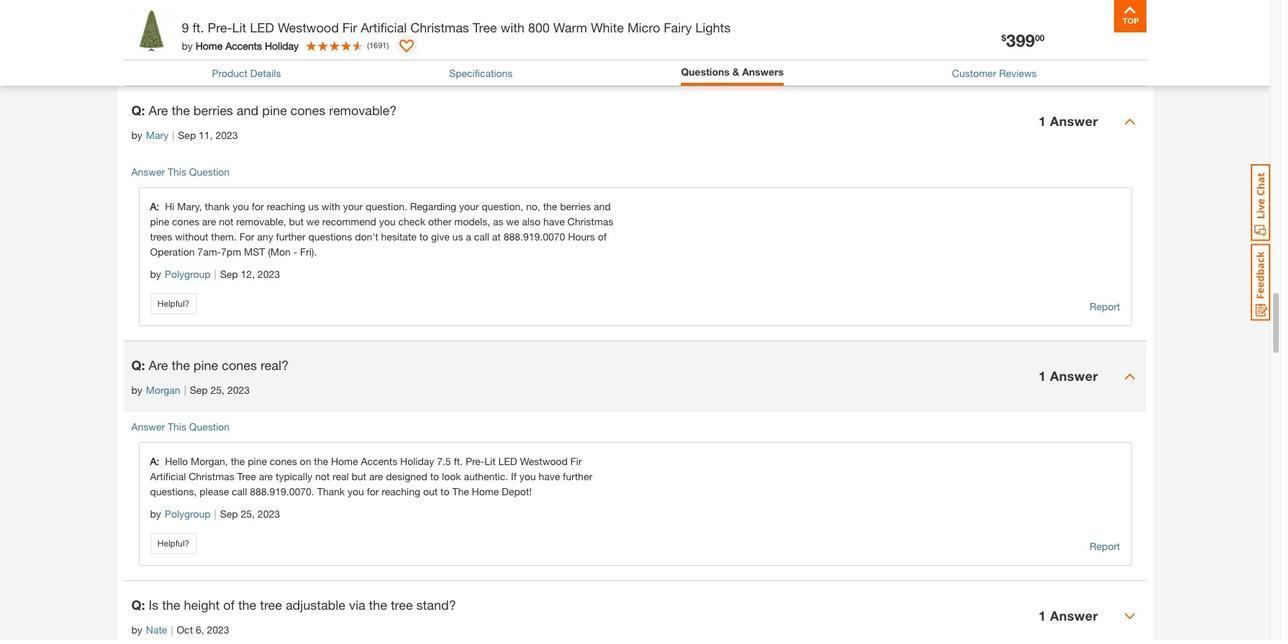 Task type: locate. For each thing, give the bounding box(es) containing it.
0 horizontal spatial -
[[179, 58, 183, 70]]

by
[[182, 39, 193, 51], [131, 129, 142, 141], [150, 268, 161, 280], [131, 384, 142, 396], [150, 507, 161, 520], [131, 623, 142, 636]]

( 1691 )
[[367, 40, 389, 50]]

ft. right 9
[[193, 19, 204, 35]]

1 caret image from the top
[[1124, 371, 1136, 382]]

0 vertical spatial a:
[[150, 200, 165, 212]]

0 vertical spatial report
[[1090, 300, 1121, 312]]

showing 1 - 4 of 27
[[131, 58, 214, 70]]

1 1 answer from the top
[[1039, 113, 1099, 129]]

a: for are the pine cones real?
[[150, 455, 165, 467]]

artificial up ")" at the top left of the page
[[361, 19, 407, 35]]

reaching
[[267, 200, 305, 212], [382, 485, 421, 497]]

2023 right 12,
[[258, 268, 280, 280]]

2 vertical spatial q:
[[131, 597, 145, 613]]

caret image
[[1124, 371, 1136, 382], [1124, 610, 1136, 622]]

1 vertical spatial -
[[294, 245, 297, 258]]

by mary | sep 11, 2023
[[131, 129, 238, 141]]

1 a: from the top
[[150, 200, 165, 212]]

2 caret image from the top
[[1124, 610, 1136, 622]]

0 vertical spatial but
[[289, 215, 304, 227]]

1 vertical spatial polygroup
[[165, 507, 211, 520]]

by for hello morgan, the pine cones on the home accents holiday 7.5 ft. pre-lit led westwood fir artificial christmas tree are typically not real but are designed to look authentic. if you have further questions, please call 888.919.0070. thank you for reaching out to the home depot!
[[150, 507, 161, 520]]

tree
[[473, 19, 497, 35], [237, 470, 256, 482]]

1 horizontal spatial your
[[459, 200, 479, 212]]

led up the if
[[499, 455, 517, 467]]

ft. right the 7.5
[[454, 455, 463, 467]]

1 vertical spatial berries
[[560, 200, 591, 212]]

of for q: is the height of the tree adjustable via the tree stand?
[[223, 597, 235, 613]]

a: for are the berries and pine cones removable?
[[150, 200, 165, 212]]

2 a: from the top
[[150, 455, 165, 467]]

2023 down q: are the pine cones real?
[[227, 384, 250, 396]]

warm
[[554, 19, 587, 35]]

us
[[308, 200, 319, 212], [453, 230, 463, 242]]

by left morgan button
[[131, 384, 142, 396]]

have inside hi mary, thank you for reaching us with your question. regarding your question, no, the berries and pine cones are not removable, but we recommend you check other models, as we also have christmas trees without them. for any further questions don't hesitate to give us a call at 888.919.0070 hours of operation 7am-7pm mst (mon - fri).
[[544, 215, 565, 227]]

1 vertical spatial q:
[[131, 357, 145, 373]]

to right "out"
[[441, 485, 450, 497]]

polygroup down 'operation' on the top left of the page
[[165, 268, 211, 280]]

westwood inside "hello morgan, the pine cones on the home accents holiday 7.5 ft. pre-lit led westwood fir artificial christmas tree are typically not real but are designed to look authentic. if you have further questions, please call 888.919.0070. thank you for reaching out to the home depot!"
[[520, 455, 568, 467]]

you down real
[[348, 485, 364, 497]]

christmas
[[411, 19, 469, 35], [568, 215, 614, 227], [189, 470, 234, 482]]

westwood up details
[[278, 19, 339, 35]]

are down thank
[[202, 215, 216, 227]]

by left mary button on the top left of the page
[[131, 129, 142, 141]]

1 this from the top
[[168, 165, 186, 178]]

0 vertical spatial answer this question link
[[131, 165, 230, 178]]

| left oct
[[171, 623, 173, 636]]

nate button
[[146, 622, 167, 637]]

home
[[196, 39, 223, 51], [331, 455, 358, 467], [472, 485, 499, 497]]

3 q: from the top
[[131, 597, 145, 613]]

(
[[367, 40, 369, 50]]

pine inside hi mary, thank you for reaching us with your question. regarding your question, no, the berries and pine cones are not removable, but we recommend you check other models, as we also have christmas trees without them. for any further questions don't hesitate to give us a call at 888.919.0070 hours of operation 7am-7pm mst (mon - fri).
[[150, 215, 169, 227]]

helpful? down by polygroup | sep 12, 2023
[[158, 298, 190, 309]]

further inside "hello morgan, the pine cones on the home accents holiday 7.5 ft. pre-lit led westwood fir artificial christmas tree are typically not real but are designed to look authentic. if you have further questions, please call 888.919.0070. thank you for reaching out to the home depot!"
[[563, 470, 593, 482]]

call right a
[[474, 230, 490, 242]]

trees
[[150, 230, 172, 242]]

1 horizontal spatial of
[[223, 597, 235, 613]]

1 vertical spatial holiday
[[400, 455, 434, 467]]

tree left 'stand?' at the bottom
[[391, 597, 413, 613]]

sep left 11,
[[178, 129, 196, 141]]

artificial inside "hello morgan, the pine cones on the home accents holiday 7.5 ft. pre-lit led westwood fir artificial christmas tree are typically not real but are designed to look authentic. if you have further questions, please call 888.919.0070. thank you for reaching out to the home depot!"
[[150, 470, 186, 482]]

2023 for is the height of the tree adjustable via the tree stand?
[[207, 623, 229, 636]]

1 vertical spatial reaching
[[382, 485, 421, 497]]

1 vertical spatial questions
[[681, 66, 730, 78]]

1 horizontal spatial led
[[499, 455, 517, 467]]

0 vertical spatial of
[[191, 58, 200, 70]]

questions & answers
[[681, 66, 784, 78]]

and
[[237, 102, 259, 118], [594, 200, 611, 212]]

are for are the pine cones real?
[[149, 357, 168, 373]]

2 polygroup from the top
[[165, 507, 211, 520]]

by for are the berries and pine cones removable?
[[131, 129, 142, 141]]

1 vertical spatial not
[[315, 470, 330, 482]]

0 horizontal spatial not
[[219, 215, 234, 227]]

0 vertical spatial led
[[250, 19, 274, 35]]

helpful? button for berries
[[150, 293, 197, 314]]

sep for are the pine cones real?
[[190, 384, 208, 396]]

holiday up designed
[[400, 455, 434, 467]]

with
[[501, 19, 525, 35], [322, 200, 340, 212]]

1 vertical spatial westwood
[[520, 455, 568, 467]]

1 tree from the left
[[260, 597, 282, 613]]

25, down 888.919.0070.
[[241, 507, 255, 520]]

and up hours
[[594, 200, 611, 212]]

800
[[528, 19, 550, 35]]

for
[[252, 200, 264, 212], [367, 485, 379, 497]]

answer this question up hello
[[131, 420, 230, 433]]

you
[[233, 200, 249, 212], [379, 215, 396, 227], [520, 470, 536, 482], [348, 485, 364, 497]]

us left a
[[453, 230, 463, 242]]

0 vertical spatial 1 answer
[[1039, 113, 1099, 129]]

are left designed
[[369, 470, 383, 482]]

0 vertical spatial with
[[501, 19, 525, 35]]

9
[[182, 19, 189, 35]]

pre- up by home accents holiday
[[208, 19, 232, 35]]

thank
[[205, 200, 230, 212]]

have inside "hello morgan, the pine cones on the home accents holiday 7.5 ft. pre-lit led westwood fir artificial christmas tree are typically not real but are designed to look authentic. if you have further questions, please call 888.919.0070. thank you for reaching out to the home depot!"
[[539, 470, 560, 482]]

by down 9
[[182, 39, 193, 51]]

hello
[[165, 455, 188, 467]]

further right the if
[[563, 470, 593, 482]]

1 vertical spatial question
[[189, 420, 230, 433]]

1 horizontal spatial us
[[453, 230, 463, 242]]

1 horizontal spatial call
[[474, 230, 490, 242]]

0 vertical spatial reaching
[[267, 200, 305, 212]]

for right thank
[[367, 485, 379, 497]]

2 helpful? button from the top
[[150, 533, 197, 554]]

25, down q: are the pine cones real?
[[211, 384, 225, 396]]

christmas up hours
[[568, 215, 614, 227]]

1 horizontal spatial ft.
[[454, 455, 463, 467]]

by nate | oct 6, 2023
[[131, 623, 229, 636]]

q: left is
[[131, 597, 145, 613]]

sep for are the berries and pine cones removable?
[[178, 129, 196, 141]]

1 vertical spatial with
[[322, 200, 340, 212]]

by left nate
[[131, 623, 142, 636]]

1 vertical spatial accents
[[361, 455, 398, 467]]

us up questions
[[308, 200, 319, 212]]

morgan
[[146, 384, 180, 396]]

0 vertical spatial for
[[252, 200, 264, 212]]

0 horizontal spatial for
[[252, 200, 264, 212]]

artificial
[[361, 19, 407, 35], [150, 470, 186, 482]]

questions up 4
[[167, 5, 226, 21]]

to inside hi mary, thank you for reaching us with your question. regarding your question, no, the berries and pine cones are not removable, but we recommend you check other models, as we also have christmas trees without them. for any further questions don't hesitate to give us a call at 888.919.0070 hours of operation 7am-7pm mst (mon - fri).
[[420, 230, 429, 242]]

polygroup for berries
[[165, 268, 211, 280]]

1 helpful? button from the top
[[150, 293, 197, 314]]

by morgan | sep 25, 2023
[[131, 384, 250, 396]]

holiday up details
[[265, 39, 299, 51]]

to for are the pine cones real?
[[441, 485, 450, 497]]

2 question from the top
[[189, 420, 230, 433]]

- left 27
[[179, 58, 183, 70]]

2 vertical spatial of
[[223, 597, 235, 613]]

your up recommend
[[343, 200, 363, 212]]

answer for is the height of the tree adjustable via the tree stand?
[[1050, 608, 1099, 624]]

a:
[[150, 200, 165, 212], [150, 455, 165, 467]]

1 vertical spatial led
[[499, 455, 517, 467]]

1 polygroup from the top
[[165, 268, 211, 280]]

are up 888.919.0070.
[[259, 470, 273, 482]]

answer this question for pine
[[131, 420, 230, 433]]

fairy
[[664, 19, 692, 35]]

report button for q: are the pine cones real?
[[1090, 538, 1121, 554]]

0 horizontal spatial and
[[237, 102, 259, 118]]

1 answer
[[1039, 113, 1099, 129], [1039, 368, 1099, 384], [1039, 608, 1099, 624]]

0 vertical spatial artificial
[[361, 19, 407, 35]]

1 report button from the top
[[1090, 299, 1121, 314]]

0 horizontal spatial accents
[[225, 39, 262, 51]]

polygroup down questions,
[[165, 507, 211, 520]]

0 horizontal spatial home
[[196, 39, 223, 51]]

by down questions,
[[150, 507, 161, 520]]

cones inside hi mary, thank you for reaching us with your question. regarding your question, no, the berries and pine cones are not removable, but we recommend you check other models, as we also have christmas trees without them. for any further questions don't hesitate to give us a call at 888.919.0070 hours of operation 7am-7pm mst (mon - fri).
[[172, 215, 199, 227]]

the
[[452, 485, 469, 497]]

-
[[179, 58, 183, 70], [294, 245, 297, 258]]

a: up questions,
[[150, 455, 165, 467]]

answer for are the berries and pine cones removable?
[[1050, 113, 1099, 129]]

hi mary, thank you for reaching us with your question. regarding your question, no, the berries and pine cones are not removable, but we recommend you check other models, as we also have christmas trees without them. for any further questions don't hesitate to give us a call at 888.919.0070 hours of operation 7am-7pm mst (mon - fri).
[[150, 200, 614, 258]]

lit up by home accents holiday
[[232, 19, 246, 35]]

1 horizontal spatial not
[[315, 470, 330, 482]]

1 horizontal spatial holiday
[[400, 455, 434, 467]]

0 horizontal spatial but
[[289, 215, 304, 227]]

2 1 answer from the top
[[1039, 368, 1099, 384]]

questions
[[308, 230, 352, 242]]

0 horizontal spatial reaching
[[267, 200, 305, 212]]

1 horizontal spatial westwood
[[520, 455, 568, 467]]

berries inside hi mary, thank you for reaching us with your question. regarding your question, no, the berries and pine cones are not removable, but we recommend you check other models, as we also have christmas trees without them. for any further questions don't hesitate to give us a call at 888.919.0070 hours of operation 7am-7pm mst (mon - fri).
[[560, 200, 591, 212]]

check
[[398, 215, 426, 227]]

display image
[[400, 40, 414, 54]]

0 vertical spatial tree
[[473, 19, 497, 35]]

3 1 answer from the top
[[1039, 608, 1099, 624]]

1 helpful? from the top
[[158, 298, 190, 309]]

1 report from the top
[[1090, 300, 1121, 312]]

0 vertical spatial q:
[[131, 102, 145, 118]]

0 horizontal spatial tree
[[237, 470, 256, 482]]

product details button
[[212, 65, 281, 81], [212, 65, 281, 81]]

specifications
[[449, 67, 513, 79]]

2 report from the top
[[1090, 540, 1121, 552]]

mst
[[244, 245, 265, 258]]

1 vertical spatial for
[[367, 485, 379, 497]]

1 for is the height of the tree adjustable via the tree stand?
[[1039, 608, 1047, 624]]

0 vertical spatial polygroup button
[[165, 266, 211, 282]]

1 for are the berries and pine cones removable?
[[1039, 113, 1047, 129]]

this up hello
[[168, 420, 186, 433]]

cones up typically
[[270, 455, 297, 467]]

0 vertical spatial holiday
[[265, 39, 299, 51]]

1 answer this question from the top
[[131, 165, 230, 178]]

but right real
[[352, 470, 367, 482]]

1 vertical spatial have
[[539, 470, 560, 482]]

| right mary
[[172, 129, 174, 141]]

for inside "hello morgan, the pine cones on the home accents holiday 7.5 ft. pre-lit led westwood fir artificial christmas tree are typically not real but are designed to look authentic. if you have further questions, please call 888.919.0070. thank you for reaching out to the home depot!"
[[367, 485, 379, 497]]

led
[[250, 19, 274, 35], [499, 455, 517, 467]]

(mon
[[268, 245, 291, 258]]

0 horizontal spatial we
[[307, 215, 320, 227]]

question
[[189, 165, 230, 178], [189, 420, 230, 433]]

answer
[[1050, 113, 1099, 129], [131, 165, 165, 178], [1050, 368, 1099, 384], [131, 420, 165, 433], [1050, 608, 1099, 624]]

not
[[219, 215, 234, 227], [315, 470, 330, 482]]

| for hi mary, thank you for reaching us with your question. regarding your question, no, the berries and pine cones are not removable, but we recommend you check other models, as we also have christmas trees without them. for any further questions don't hesitate to give us a call at 888.919.0070 hours of operation 7am-7pm mst (mon - fri).
[[214, 268, 217, 280]]

0 vertical spatial further
[[276, 230, 306, 242]]

berries up hours
[[560, 200, 591, 212]]

1 horizontal spatial questions
[[681, 66, 730, 78]]

0 vertical spatial have
[[544, 215, 565, 227]]

1 vertical spatial of
[[598, 230, 607, 242]]

your up models,
[[459, 200, 479, 212]]

answer this question up mary,
[[131, 165, 230, 178]]

this for pine
[[168, 420, 186, 433]]

1 vertical spatial answer this question
[[131, 420, 230, 433]]

7.5
[[437, 455, 451, 467]]

)
[[387, 40, 389, 50]]

polygroup button down 'operation' on the top left of the page
[[165, 266, 211, 282]]

have right also on the left of the page
[[544, 215, 565, 227]]

1691
[[369, 40, 387, 50]]

sep for hi mary, thank you for reaching us with your question. regarding your question, no, the berries and pine cones are not removable, but we recommend you check other models, as we also have christmas trees without them. for any further questions don't hesitate to give us a call at 888.919.0070 hours of operation 7am-7pm mst (mon - fri).
[[220, 268, 238, 280]]

further up (mon
[[276, 230, 306, 242]]

tree left adjustable
[[260, 597, 282, 613]]

0 horizontal spatial further
[[276, 230, 306, 242]]

0 vertical spatial caret image
[[1124, 371, 1136, 382]]

sep down q: are the pine cones real?
[[190, 384, 208, 396]]

have for are the berries and pine cones removable?
[[544, 215, 565, 227]]

answer this question link up mary,
[[131, 165, 230, 178]]

0 horizontal spatial led
[[250, 19, 274, 35]]

2 this from the top
[[168, 420, 186, 433]]

0 vertical spatial this
[[168, 165, 186, 178]]

1 answer for removable?
[[1039, 113, 1099, 129]]

1 vertical spatial ft.
[[454, 455, 463, 467]]

1 vertical spatial further
[[563, 470, 593, 482]]

2023 right 11,
[[216, 129, 238, 141]]

the right height
[[238, 597, 256, 613]]

7am-
[[198, 245, 221, 258]]

1 horizontal spatial we
[[506, 215, 519, 227]]

but up fri).
[[289, 215, 304, 227]]

answer this question
[[131, 165, 230, 178], [131, 420, 230, 433]]

helpful? button down by polygroup | sep 12, 2023
[[150, 293, 197, 314]]

white
[[591, 19, 624, 35]]

2 polygroup button from the top
[[165, 506, 211, 522]]

2 horizontal spatial christmas
[[568, 215, 614, 227]]

0 vertical spatial pre-
[[208, 19, 232, 35]]

but inside hi mary, thank you for reaching us with your question. regarding your question, no, the berries and pine cones are not removable, but we recommend you check other models, as we also have christmas trees without them. for any further questions don't hesitate to give us a call at 888.919.0070 hours of operation 7am-7pm mst (mon - fri).
[[289, 215, 304, 227]]

call inside hi mary, thank you for reaching us with your question. regarding your question, no, the berries and pine cones are not removable, but we recommend you check other models, as we also have christmas trees without them. for any further questions don't hesitate to give us a call at 888.919.0070 hours of operation 7am-7pm mst (mon - fri).
[[474, 230, 490, 242]]

are up mary button on the top left of the page
[[149, 102, 168, 118]]

height
[[184, 597, 220, 613]]

caret image for are the pine cones real?
[[1124, 371, 1136, 382]]

| down please
[[214, 507, 217, 520]]

2023 down 888.919.0070.
[[258, 507, 280, 520]]

1 vertical spatial 1 answer
[[1039, 368, 1099, 384]]

not up thank
[[315, 470, 330, 482]]

0 vertical spatial answer this question
[[131, 165, 230, 178]]

2 are from the top
[[149, 357, 168, 373]]

q: for q: is the height of the tree adjustable via the tree stand?
[[131, 597, 145, 613]]

1 question from the top
[[189, 165, 230, 178]]

0 horizontal spatial 25,
[[211, 384, 225, 396]]

Search Questions & Answers text field
[[343, 0, 826, 24]]

we up questions
[[307, 215, 320, 227]]

christmas down morgan,
[[189, 470, 234, 482]]

0 vertical spatial are
[[149, 102, 168, 118]]

and down 'product details'
[[237, 102, 259, 118]]

further inside hi mary, thank you for reaching us with your question. regarding your question, no, the berries and pine cones are not removable, but we recommend you check other models, as we also have christmas trees without them. for any further questions don't hesitate to give us a call at 888.919.0070 hours of operation 7am-7pm mst (mon - fri).
[[276, 230, 306, 242]]

| right morgan button
[[184, 384, 186, 396]]

product image image
[[128, 7, 175, 54]]

1 polygroup button from the top
[[165, 266, 211, 282]]

are for are the berries and pine cones removable?
[[149, 102, 168, 118]]

0 horizontal spatial artificial
[[150, 470, 186, 482]]

by for hi mary, thank you for reaching us with your question. regarding your question, no, the berries and pine cones are not removable, but we recommend you check other models, as we also have christmas trees without them. for any further questions don't hesitate to give us a call at 888.919.0070 hours of operation 7am-7pm mst (mon - fri).
[[150, 268, 161, 280]]

have right the if
[[539, 470, 560, 482]]

don't
[[355, 230, 378, 242]]

q: down the showing
[[131, 102, 145, 118]]

0 horizontal spatial holiday
[[265, 39, 299, 51]]

christmas inside hi mary, thank you for reaching us with your question. regarding your question, no, the berries and pine cones are not removable, but we recommend you check other models, as we also have christmas trees without them. for any further questions don't hesitate to give us a call at 888.919.0070 hours of operation 7am-7pm mst (mon - fri).
[[568, 215, 614, 227]]

fir inside "hello morgan, the pine cones on the home accents holiday 7.5 ft. pre-lit led westwood fir artificial christmas tree are typically not real but are designed to look authentic. if you have further questions, please call 888.919.0070. thank you for reaching out to the home depot!"
[[571, 455, 582, 467]]

oct
[[177, 623, 193, 636]]

questions & answers button
[[681, 64, 784, 82], [681, 64, 784, 79]]

polygroup button down questions,
[[165, 506, 211, 522]]

answer this question link
[[131, 165, 230, 178], [131, 420, 230, 433]]

via
[[349, 597, 365, 613]]

to
[[420, 230, 429, 242], [430, 470, 439, 482], [441, 485, 450, 497]]

1 vertical spatial home
[[331, 455, 358, 467]]

questions
[[167, 5, 226, 21], [681, 66, 730, 78]]

2023 for are the berries and pine cones removable?
[[216, 129, 238, 141]]

| for hello morgan, the pine cones on the home accents holiday 7.5 ft. pre-lit led westwood fir artificial christmas tree are typically not real but are designed to look authentic. if you have further questions, please call 888.919.0070. thank you for reaching out to the home depot!
[[214, 507, 217, 520]]

by down 'operation' on the top left of the page
[[150, 268, 161, 280]]

question.
[[366, 200, 407, 212]]

berries
[[194, 102, 233, 118], [560, 200, 591, 212]]

1 for are the pine cones real?
[[1039, 368, 1047, 384]]

mary button
[[146, 127, 169, 142]]

2 report button from the top
[[1090, 538, 1121, 554]]

2 q: from the top
[[131, 357, 145, 373]]

to for are the berries and pine cones removable?
[[420, 230, 429, 242]]

micro
[[628, 19, 660, 35]]

1 horizontal spatial for
[[367, 485, 379, 497]]

| for are the berries and pine cones removable?
[[172, 129, 174, 141]]

the up by morgan | sep 25, 2023
[[172, 357, 190, 373]]

the inside hi mary, thank you for reaching us with your question. regarding your question, no, the berries and pine cones are not removable, but we recommend you check other models, as we also have christmas trees without them. for any further questions don't hesitate to give us a call at 888.919.0070 hours of operation 7am-7pm mst (mon - fri).
[[543, 200, 558, 212]]

report button for q: are the berries and pine cones removable?
[[1090, 299, 1121, 314]]

0 horizontal spatial us
[[308, 200, 319, 212]]

1 vertical spatial polygroup button
[[165, 506, 211, 522]]

hours
[[568, 230, 595, 242]]

specifications button
[[449, 65, 513, 81], [449, 65, 513, 81]]

2023 for are the pine cones real?
[[227, 384, 250, 396]]

sep
[[178, 129, 196, 141], [220, 268, 238, 280], [190, 384, 208, 396], [220, 507, 238, 520]]

2 helpful? from the top
[[158, 538, 190, 548]]

0 horizontal spatial westwood
[[278, 19, 339, 35]]

2 horizontal spatial home
[[472, 485, 499, 497]]

to up "out"
[[430, 470, 439, 482]]

are
[[149, 102, 168, 118], [149, 357, 168, 373]]

reaching up removable,
[[267, 200, 305, 212]]

q: for q: are the berries and pine cones removable?
[[131, 102, 145, 118]]

accents inside "hello morgan, the pine cones on the home accents holiday 7.5 ft. pre-lit led westwood fir artificial christmas tree are typically not real but are designed to look authentic. if you have further questions, please call 888.919.0070. thank you for reaching out to the home depot!"
[[361, 455, 398, 467]]

2 vertical spatial 1 answer
[[1039, 608, 1099, 624]]

christmas up display icon at the left of page
[[411, 19, 469, 35]]

not up them.
[[219, 215, 234, 227]]

led up by home accents holiday
[[250, 19, 274, 35]]

depot!
[[502, 485, 532, 497]]

0 horizontal spatial are
[[202, 215, 216, 227]]

1 vertical spatial a:
[[150, 455, 165, 467]]

1 vertical spatial us
[[453, 230, 463, 242]]

1 horizontal spatial accents
[[361, 455, 398, 467]]

berries up 11,
[[194, 102, 233, 118]]

morgan button
[[146, 382, 180, 397]]

1 vertical spatial artificial
[[150, 470, 186, 482]]

by for are the pine cones real?
[[131, 384, 142, 396]]

polygroup
[[165, 268, 211, 280], [165, 507, 211, 520]]

home up real
[[331, 455, 358, 467]]

- left fri).
[[294, 245, 297, 258]]

cones
[[291, 102, 326, 118], [172, 215, 199, 227], [222, 357, 257, 373], [270, 455, 297, 467]]

q: for q: are the pine cones real?
[[131, 357, 145, 373]]

1 horizontal spatial fir
[[571, 455, 582, 467]]

|
[[172, 129, 174, 141], [214, 268, 217, 280], [184, 384, 186, 396], [214, 507, 217, 520], [171, 623, 173, 636]]

1 answer this question link from the top
[[131, 165, 230, 178]]

2 answer this question link from the top
[[131, 420, 230, 433]]

holiday
[[265, 39, 299, 51], [400, 455, 434, 467]]

1 q: from the top
[[131, 102, 145, 118]]

1 are from the top
[[149, 102, 168, 118]]

home down authentic.
[[472, 485, 499, 497]]

report
[[1090, 300, 1121, 312], [1090, 540, 1121, 552]]

1 vertical spatial christmas
[[568, 215, 614, 227]]

call right please
[[232, 485, 247, 497]]

questions for questions & answers
[[681, 66, 730, 78]]

0 vertical spatial 25,
[[211, 384, 225, 396]]

of right hours
[[598, 230, 607, 242]]

helpful? button
[[150, 293, 197, 314], [150, 533, 197, 554]]

pine up 888.919.0070.
[[248, 455, 267, 467]]

2 vertical spatial to
[[441, 485, 450, 497]]

cones down mary,
[[172, 215, 199, 227]]

caret image
[[1124, 116, 1136, 127]]

2 vertical spatial christmas
[[189, 470, 234, 482]]

the up by mary | sep 11, 2023 at the left top of page
[[172, 102, 190, 118]]

- inside hi mary, thank you for reaching us with your question. regarding your question, no, the berries and pine cones are not removable, but we recommend you check other models, as we also have christmas trees without them. for any further questions don't hesitate to give us a call at 888.919.0070 hours of operation 7am-7pm mst (mon - fri).
[[294, 245, 297, 258]]

0 vertical spatial to
[[420, 230, 429, 242]]

of right height
[[223, 597, 235, 613]]

sep left 12,
[[220, 268, 238, 280]]

1 vertical spatial fir
[[571, 455, 582, 467]]

helpful? for berries
[[158, 298, 190, 309]]

tree up specifications
[[473, 19, 497, 35]]

1 vertical spatial helpful?
[[158, 538, 190, 548]]

0 vertical spatial question
[[189, 165, 230, 178]]

2 answer this question from the top
[[131, 420, 230, 433]]

1 vertical spatial helpful? button
[[150, 533, 197, 554]]

reaching down designed
[[382, 485, 421, 497]]

with inside hi mary, thank you for reaching us with your question. regarding your question, no, the berries and pine cones are not removable, but we recommend you check other models, as we also have christmas trees without them. for any further questions don't hesitate to give us a call at 888.919.0070 hours of operation 7am-7pm mst (mon - fri).
[[322, 200, 340, 212]]

1 vertical spatial report
[[1090, 540, 1121, 552]]



Task type: describe. For each thing, give the bounding box(es) containing it.
regarding
[[410, 200, 457, 212]]

caret image for is the height of the tree adjustable via the tree stand?
[[1124, 610, 1136, 622]]

by polygroup | sep 12, 2023
[[150, 268, 280, 280]]

q: are the berries and pine cones removable?
[[131, 102, 397, 118]]

cones inside "hello morgan, the pine cones on the home accents holiday 7.5 ft. pre-lit led westwood fir artificial christmas tree are typically not real but are designed to look authentic. if you have further questions, please call 888.919.0070. thank you for reaching out to the home depot!"
[[270, 455, 297, 467]]

helpful? button for pine
[[150, 533, 197, 554]]

00
[[1035, 32, 1045, 43]]

this for berries
[[168, 165, 186, 178]]

showing
[[131, 58, 171, 70]]

| for is the height of the tree adjustable via the tree stand?
[[171, 623, 173, 636]]

pre- inside "hello morgan, the pine cones on the home accents holiday 7.5 ft. pre-lit led westwood fir artificial christmas tree are typically not real but are designed to look authentic. if you have further questions, please call 888.919.0070. thank you for reaching out to the home depot!"
[[466, 455, 485, 467]]

polygroup for pine
[[165, 507, 211, 520]]

typically
[[276, 470, 313, 482]]

0 vertical spatial westwood
[[278, 19, 339, 35]]

the right morgan,
[[231, 455, 245, 467]]

0 vertical spatial berries
[[194, 102, 233, 118]]

4
[[183, 58, 189, 70]]

on
[[300, 455, 311, 467]]

mary,
[[177, 200, 202, 212]]

tree inside "hello morgan, the pine cones on the home accents holiday 7.5 ft. pre-lit led westwood fir artificial christmas tree are typically not real but are designed to look authentic. if you have further questions, please call 888.919.0070. thank you for reaching out to the home depot!"
[[237, 470, 256, 482]]

real
[[333, 470, 349, 482]]

question for pine
[[189, 420, 230, 433]]

questions element
[[124, 86, 1147, 640]]

0 vertical spatial lit
[[232, 19, 246, 35]]

helpful? for pine
[[158, 538, 190, 548]]

report for q: are the berries and pine cones removable?
[[1090, 300, 1121, 312]]

is
[[149, 597, 159, 613]]

stand?
[[417, 597, 456, 613]]

pine inside "hello morgan, the pine cones on the home accents holiday 7.5 ft. pre-lit led westwood fir artificial christmas tree are typically not real but are designed to look authentic. if you have further questions, please call 888.919.0070. thank you for reaching out to the home depot!"
[[248, 455, 267, 467]]

0 vertical spatial -
[[179, 58, 183, 70]]

the right is
[[162, 597, 180, 613]]

q: are the pine cones real?
[[131, 357, 289, 373]]

morgan,
[[191, 455, 228, 467]]

if
[[511, 470, 517, 482]]

sep for hello morgan, the pine cones on the home accents holiday 7.5 ft. pre-lit led westwood fir artificial christmas tree are typically not real but are designed to look authentic. if you have further questions, please call 888.919.0070. thank you for reaching out to the home depot!
[[220, 507, 238, 520]]

recommend
[[322, 215, 376, 227]]

give
[[431, 230, 450, 242]]

authentic.
[[464, 470, 508, 482]]

of inside hi mary, thank you for reaching us with your question. regarding your question, no, the berries and pine cones are not removable, but we recommend you check other models, as we also have christmas trees without them. for any further questions don't hesitate to give us a call at 888.919.0070 hours of operation 7am-7pm mst (mon - fri).
[[598, 230, 607, 242]]

2 tree from the left
[[391, 597, 413, 613]]

top button
[[1114, 0, 1147, 32]]

0 vertical spatial us
[[308, 200, 319, 212]]

reaching inside "hello morgan, the pine cones on the home accents holiday 7.5 ft. pre-lit led westwood fir artificial christmas tree are typically not real but are designed to look authentic. if you have further questions, please call 888.919.0070. thank you for reaching out to the home depot!"
[[382, 485, 421, 497]]

2023 for hello morgan, the pine cones on the home accents holiday 7.5 ft. pre-lit led westwood fir artificial christmas tree are typically not real but are designed to look authentic. if you have further questions, please call 888.919.0070. thank you for reaching out to the home depot!
[[258, 507, 280, 520]]

1 we from the left
[[307, 215, 320, 227]]

0 vertical spatial christmas
[[411, 19, 469, 35]]

details
[[250, 67, 281, 79]]

reaching inside hi mary, thank you for reaching us with your question. regarding your question, no, the berries and pine cones are not removable, but we recommend you check other models, as we also have christmas trees without them. for any further questions don't hesitate to give us a call at 888.919.0070 hours of operation 7am-7pm mst (mon - fri).
[[267, 200, 305, 212]]

have for are the pine cones real?
[[539, 470, 560, 482]]

11,
[[199, 129, 213, 141]]

1 horizontal spatial to
[[430, 470, 439, 482]]

the right via
[[369, 597, 387, 613]]

pine down details
[[262, 102, 287, 118]]

them.
[[211, 230, 237, 242]]

0 vertical spatial fir
[[343, 19, 357, 35]]

by polygroup | sep 25, 2023
[[150, 507, 280, 520]]

1 your from the left
[[343, 200, 363, 212]]

of for showing 1 - 4 of 27
[[191, 58, 200, 70]]

2 we from the left
[[506, 215, 519, 227]]

designed
[[386, 470, 428, 482]]

2 horizontal spatial are
[[369, 470, 383, 482]]

led inside "hello morgan, the pine cones on the home accents holiday 7.5 ft. pre-lit led westwood fir artificial christmas tree are typically not real but are designed to look authentic. if you have further questions, please call 888.919.0070. thank you for reaching out to the home depot!"
[[499, 455, 517, 467]]

888.919.0070
[[504, 230, 565, 242]]

thank
[[317, 485, 345, 497]]

any
[[257, 230, 273, 242]]

answers
[[742, 66, 784, 78]]

$ 399 00
[[1002, 30, 1045, 50]]

customer
[[952, 67, 997, 79]]

removable?
[[329, 102, 397, 118]]

0 vertical spatial home
[[196, 39, 223, 51]]

mary
[[146, 129, 169, 141]]

answer this question for berries
[[131, 165, 230, 178]]

not inside "hello morgan, the pine cones on the home accents holiday 7.5 ft. pre-lit led westwood fir artificial christmas tree are typically not real but are designed to look authentic. if you have further questions, please call 888.919.0070. thank you for reaching out to the home depot!"
[[315, 470, 330, 482]]

feedback link image
[[1251, 243, 1271, 321]]

at
[[492, 230, 501, 242]]

christmas inside "hello morgan, the pine cones on the home accents holiday 7.5 ft. pre-lit led westwood fir artificial christmas tree are typically not real but are designed to look authentic. if you have further questions, please call 888.919.0070. thank you for reaching out to the home depot!"
[[189, 470, 234, 482]]

for inside hi mary, thank you for reaching us with your question. regarding your question, no, the berries and pine cones are not removable, but we recommend you check other models, as we also have christmas trees without them. for any further questions don't hesitate to give us a call at 888.919.0070 hours of operation 7am-7pm mst (mon - fri).
[[252, 200, 264, 212]]

for
[[240, 230, 255, 242]]

are inside hi mary, thank you for reaching us with your question. regarding your question, no, the berries and pine cones are not removable, but we recommend you check other models, as we also have christmas trees without them. for any further questions don't hesitate to give us a call at 888.919.0070 hours of operation 7am-7pm mst (mon - fri).
[[202, 215, 216, 227]]

polygroup button for berries
[[165, 266, 211, 282]]

out
[[423, 485, 438, 497]]

also
[[522, 215, 541, 227]]

fri).
[[300, 245, 317, 258]]

product details
[[212, 67, 281, 79]]

888.919.0070.
[[250, 485, 314, 497]]

no,
[[526, 200, 541, 212]]

a
[[466, 230, 471, 242]]

you right thank
[[233, 200, 249, 212]]

live chat image
[[1251, 164, 1271, 241]]

nate
[[146, 623, 167, 636]]

2023 for hi mary, thank you for reaching us with your question. regarding your question, no, the berries and pine cones are not removable, but we recommend you check other models, as we also have christmas trees without them. for any further questions don't hesitate to give us a call at 888.919.0070 hours of operation 7am-7pm mst (mon - fri).
[[258, 268, 280, 280]]

| for are the pine cones real?
[[184, 384, 186, 396]]

by for is the height of the tree adjustable via the tree stand?
[[131, 623, 142, 636]]

lit inside "hello morgan, the pine cones on the home accents holiday 7.5 ft. pre-lit led westwood fir artificial christmas tree are typically not real but are designed to look authentic. if you have further questions, please call 888.919.0070. thank you for reaching out to the home depot!"
[[485, 455, 496, 467]]

polygroup button for pine
[[165, 506, 211, 522]]

hesitate
[[381, 230, 417, 242]]

answer this question link for berries
[[131, 165, 230, 178]]

2 vertical spatial home
[[472, 485, 499, 497]]

holiday inside "hello morgan, the pine cones on the home accents holiday 7.5 ft. pre-lit led westwood fir artificial christmas tree are typically not real but are designed to look authentic. if you have further questions, please call 888.919.0070. thank you for reaching out to the home depot!"
[[400, 455, 434, 467]]

operation
[[150, 245, 195, 258]]

cones left removable?
[[291, 102, 326, 118]]

questions for questions
[[167, 5, 226, 21]]

real?
[[261, 357, 289, 373]]

report for q: are the pine cones real?
[[1090, 540, 1121, 552]]

removable,
[[236, 215, 286, 227]]

look
[[442, 470, 461, 482]]

adjustable
[[286, 597, 346, 613]]

you right the if
[[520, 470, 536, 482]]

question for berries
[[189, 165, 230, 178]]

0 vertical spatial accents
[[225, 39, 262, 51]]

2 your from the left
[[459, 200, 479, 212]]

customer reviews
[[952, 67, 1037, 79]]

25, for q:
[[211, 384, 225, 396]]

6,
[[196, 623, 204, 636]]

not inside hi mary, thank you for reaching us with your question. regarding your question, no, the berries and pine cones are not removable, but we recommend you check other models, as we also have christmas trees without them. for any further questions don't hesitate to give us a call at 888.919.0070 hours of operation 7am-7pm mst (mon - fri).
[[219, 215, 234, 227]]

1 horizontal spatial are
[[259, 470, 273, 482]]

25, for a:
[[241, 507, 255, 520]]

but inside "hello morgan, the pine cones on the home accents holiday 7.5 ft. pre-lit led westwood fir artificial christmas tree are typically not real but are designed to look authentic. if you have further questions, please call 888.919.0070. thank you for reaching out to the home depot!"
[[352, 470, 367, 482]]

question,
[[482, 200, 524, 212]]

hello morgan, the pine cones on the home accents holiday 7.5 ft. pre-lit led westwood fir artificial christmas tree are typically not real but are designed to look authentic. if you have further questions, please call 888.919.0070. thank you for reaching out to the home depot!
[[150, 455, 593, 497]]

please
[[200, 485, 229, 497]]

call inside "hello morgan, the pine cones on the home accents holiday 7.5 ft. pre-lit led westwood fir artificial christmas tree are typically not real but are designed to look authentic. if you have further questions, please call 888.919.0070. thank you for reaching out to the home depot!"
[[232, 485, 247, 497]]

ft. inside "hello morgan, the pine cones on the home accents holiday 7.5 ft. pre-lit led westwood fir artificial christmas tree are typically not real but are designed to look authentic. if you have further questions, please call 888.919.0070. thank you for reaching out to the home depot!"
[[454, 455, 463, 467]]

1 answer for adjustable
[[1039, 608, 1099, 624]]

cones left real?
[[222, 357, 257, 373]]

hi
[[165, 200, 175, 212]]

you down question.
[[379, 215, 396, 227]]

1 horizontal spatial tree
[[473, 19, 497, 35]]

by home accents holiday
[[182, 39, 299, 51]]

the right on
[[314, 455, 328, 467]]

other
[[428, 215, 452, 227]]

7pm
[[221, 245, 241, 258]]

0 vertical spatial ft.
[[193, 19, 204, 35]]

27
[[203, 58, 214, 70]]

&
[[733, 66, 740, 78]]

9 ft. pre-lit led westwood fir artificial christmas tree with 800 warm white micro fairy lights
[[182, 19, 731, 35]]

questions,
[[150, 485, 197, 497]]

as
[[493, 215, 504, 227]]

pine up by morgan | sep 25, 2023
[[194, 357, 218, 373]]

1 horizontal spatial with
[[501, 19, 525, 35]]

and inside hi mary, thank you for reaching us with your question. regarding your question, no, the berries and pine cones are not removable, but we recommend you check other models, as we also have christmas trees without them. for any further questions don't hesitate to give us a call at 888.919.0070 hours of operation 7am-7pm mst (mon - fri).
[[594, 200, 611, 212]]

0 horizontal spatial pre-
[[208, 19, 232, 35]]

399
[[1007, 30, 1035, 50]]

answer for are the pine cones real?
[[1050, 368, 1099, 384]]

$
[[1002, 32, 1007, 43]]

without
[[175, 230, 208, 242]]

answer this question link for pine
[[131, 420, 230, 433]]

product
[[212, 67, 248, 79]]

reviews
[[1000, 67, 1037, 79]]

12,
[[241, 268, 255, 280]]



Task type: vqa. For each thing, say whether or not it's contained in the screenshot.
local to the middle
no



